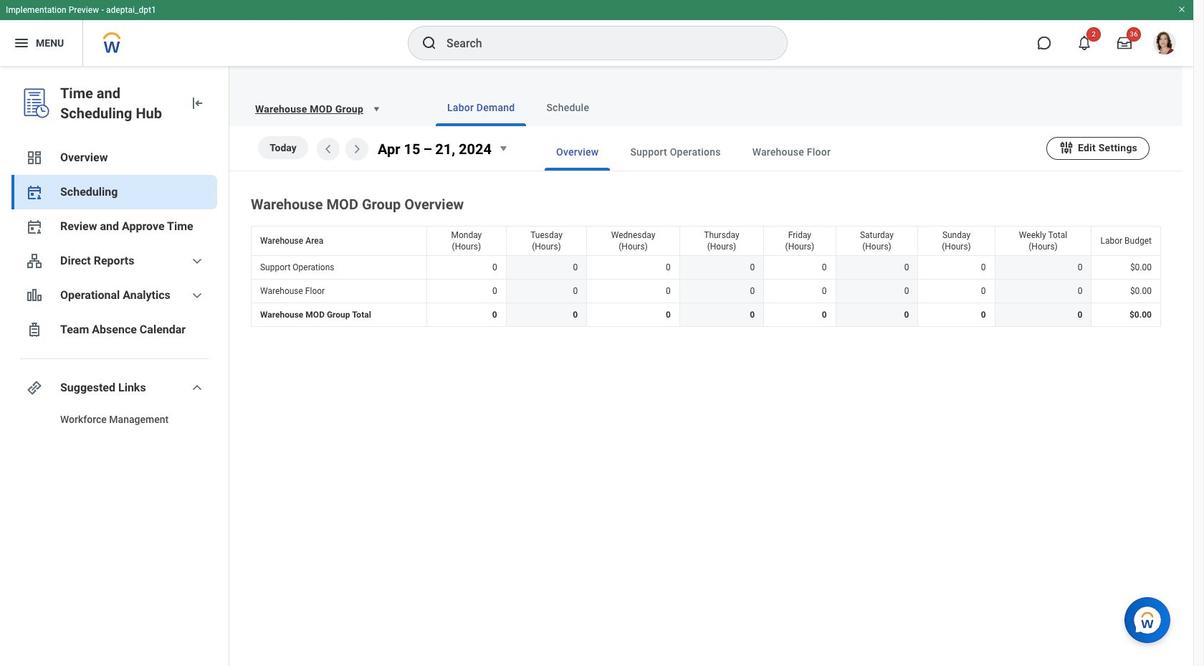 Task type: locate. For each thing, give the bounding box(es) containing it.
calendar user solid image
[[26, 184, 43, 201]]

close environment banner image
[[1178, 5, 1187, 14]]

transformation import image
[[189, 95, 206, 112]]

tab panel
[[229, 126, 1183, 330]]

task timeoff image
[[26, 321, 43, 338]]

inbox large image
[[1118, 36, 1132, 50]]

notifications large image
[[1078, 36, 1092, 50]]

dashboard image
[[26, 149, 43, 166]]

link image
[[26, 379, 43, 397]]

banner
[[0, 0, 1194, 66]]

tab list
[[407, 89, 1166, 126], [516, 133, 1047, 171]]



Task type: vqa. For each thing, say whether or not it's contained in the screenshot.
the close environment banner image
yes



Task type: describe. For each thing, give the bounding box(es) containing it.
calendar user solid image
[[26, 218, 43, 235]]

Search Workday  search field
[[447, 27, 758, 59]]

caret down small image
[[495, 140, 512, 157]]

profile logan mcneil image
[[1154, 32, 1177, 57]]

search image
[[421, 34, 438, 52]]

chevron right small image
[[348, 140, 366, 158]]

justify image
[[13, 34, 30, 52]]

chevron left small image
[[320, 140, 337, 158]]

chevron down small image
[[189, 379, 206, 397]]

caret down small image
[[369, 102, 384, 116]]

configure image
[[1059, 139, 1075, 155]]

time and scheduling hub element
[[60, 83, 177, 123]]

navigation pane region
[[0, 66, 229, 666]]

1 vertical spatial tab list
[[516, 133, 1047, 171]]

0 vertical spatial tab list
[[407, 89, 1166, 126]]



